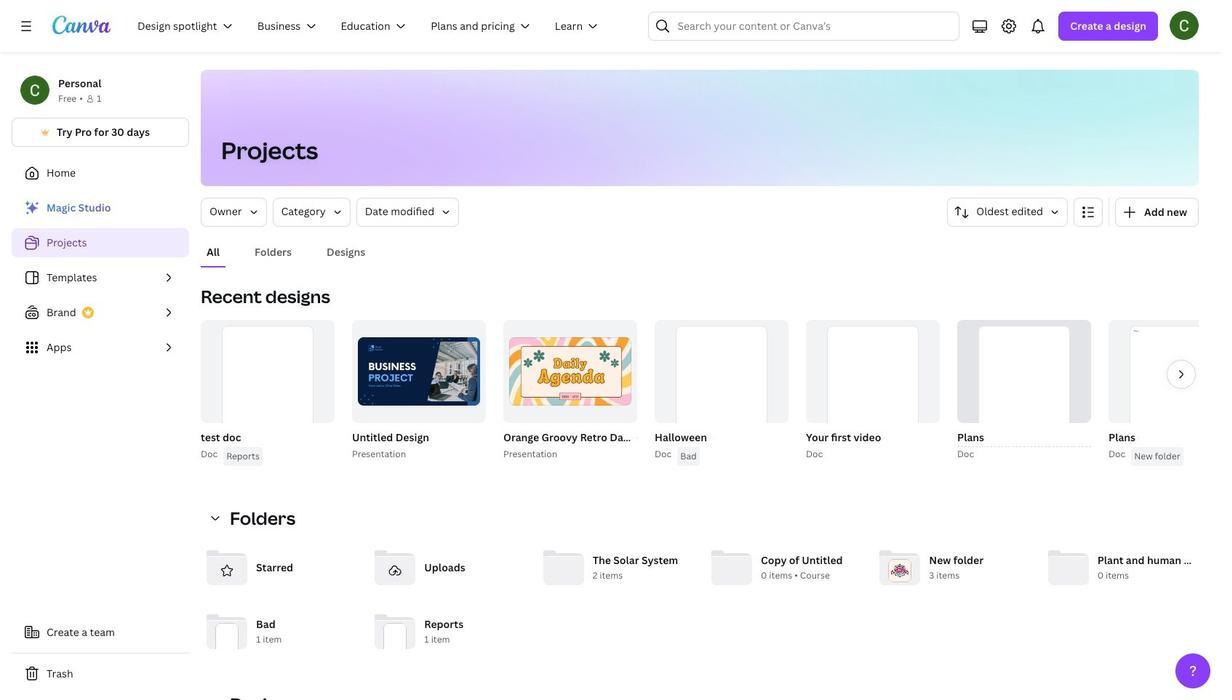 Task type: vqa. For each thing, say whether or not it's contained in the screenshot.
the right all
no



Task type: describe. For each thing, give the bounding box(es) containing it.
9 group from the left
[[803, 320, 940, 462]]

Sort by button
[[947, 198, 1068, 227]]

genericname image
[[1170, 11, 1199, 40]]

2 group from the left
[[201, 320, 335, 456]]

11 group from the left
[[957, 320, 1091, 456]]

1 group from the left
[[198, 320, 335, 466]]

3 group from the left
[[349, 320, 486, 462]]

Search search field
[[678, 12, 931, 40]]

none field inside group
[[957, 429, 1091, 447]]

10 group from the left
[[955, 320, 1091, 462]]



Task type: locate. For each thing, give the bounding box(es) containing it.
group
[[198, 320, 335, 466], [201, 320, 335, 456], [349, 320, 486, 462], [352, 320, 486, 423], [501, 320, 646, 462], [503, 320, 637, 423], [652, 320, 789, 466], [655, 320, 789, 456], [803, 320, 940, 462], [955, 320, 1091, 462], [957, 320, 1091, 456], [1106, 320, 1222, 466], [1109, 320, 1222, 456]]

8 group from the left
[[655, 320, 789, 456]]

None search field
[[649, 12, 960, 41]]

4 group from the left
[[352, 320, 486, 423]]

Date modified button
[[356, 198, 459, 227]]

top level navigation element
[[128, 12, 614, 41]]

7 group from the left
[[652, 320, 789, 466]]

6 group from the left
[[503, 320, 637, 423]]

list
[[12, 194, 189, 362]]

5 group from the left
[[501, 320, 646, 462]]

13 group from the left
[[1109, 320, 1222, 456]]

Owner button
[[201, 198, 267, 227]]

12 group from the left
[[1106, 320, 1222, 466]]

None field
[[957, 429, 1091, 447]]

Category button
[[272, 198, 350, 227]]



